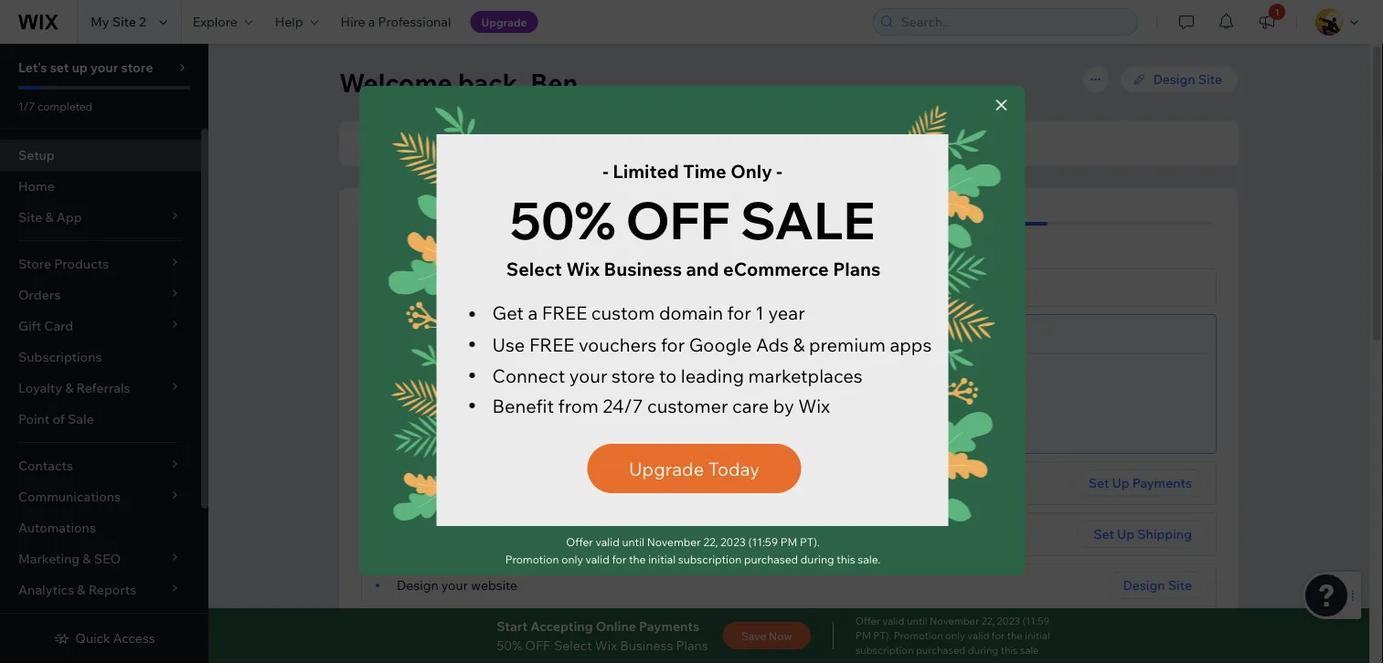 Task type: locate. For each thing, give the bounding box(es) containing it.
up left shipping
[[1117, 527, 1135, 543]]

connect link right email
[[783, 135, 827, 152]]

access
[[113, 631, 155, 647]]

1 connect link from the left
[[598, 135, 642, 152]]

up up "set up shipping"
[[1112, 475, 1130, 491]]

1 vertical spatial 2023
[[997, 615, 1020, 628]]

0 horizontal spatial connect link
[[598, 135, 642, 152]]

connect link for no business email connect
[[783, 135, 827, 152]]

shipping
[[439, 527, 490, 543]]

1 horizontal spatial 22,
[[981, 615, 995, 628]]

1 vertical spatial this
[[1001, 645, 1018, 657]]

business up get a free custom domain for 1 year
[[604, 258, 682, 281]]

wix right by
[[798, 395, 830, 418]]

design your website
[[397, 578, 518, 594]]

2 no from the left
[[687, 137, 702, 150]]

payments right online
[[639, 619, 700, 635]]

1 vertical spatial sale.
[[1020, 645, 1041, 657]]

a
[[368, 14, 375, 30], [528, 302, 538, 325], [452, 326, 459, 342], [642, 369, 649, 385]]

the inside offer valid until november 22, 2023 (11:59 pm pt). promotion only valid for the initial subscription purchased during this sale.
[[1007, 630, 1023, 643]]

info
[[942, 137, 962, 150]]

0 horizontal spatial (11:59
[[748, 536, 778, 549]]

1 no from the left
[[535, 137, 550, 150]]

1/7
[[18, 99, 35, 113], [942, 217, 958, 231]]

2 horizontal spatial let's
[[734, 406, 762, 422]]

1 horizontal spatial no
[[687, 137, 702, 150]]

benefit from 24/7 customer care by wix
[[492, 395, 830, 418]]

set for set up payment methods
[[397, 475, 417, 491]]

(11:59 for offer valid until november 22, 2023 (11:59 pm pt).
[[748, 536, 778, 549]]

1/7 down info
[[942, 217, 958, 231]]

a right hire
[[368, 14, 375, 30]]

no
[[535, 137, 550, 150], [687, 137, 702, 150]]

upgrade up back,
[[481, 15, 527, 29]]

50%
[[510, 187, 616, 252], [497, 637, 522, 653]]

2 - from the left
[[776, 160, 782, 183]]

completed
[[37, 99, 92, 113], [961, 217, 1016, 231]]

pt). for offer valid until november 22, 2023 (11:59 pm pt). promotion only valid for the initial subscription purchased during this sale.
[[873, 630, 892, 643]]

benefit
[[492, 395, 554, 418]]

setup
[[18, 147, 55, 163]]

from
[[558, 395, 599, 418]]

let's inside button
[[734, 406, 762, 422]]

business down online
[[620, 637, 673, 653]]

domain up use free vouchers for google ads & premium apps
[[659, 302, 723, 325]]

1/7 inside sidebar element
[[18, 99, 35, 113]]

your for connect your store to leading marketplaces
[[569, 365, 607, 388]]

0 horizontal spatial promotion
[[505, 553, 559, 567]]

0 horizontal spatial only
[[561, 553, 583, 567]]

plans inside start accepting online payments 50% off select wix business plans
[[676, 637, 708, 653]]

1 horizontal spatial 2023
[[997, 615, 1020, 628]]

up up setup 'link'
[[72, 59, 88, 75]]

set
[[50, 59, 69, 75], [402, 213, 426, 234]]

let's set up your store down my
[[18, 59, 153, 75]]

hire a professional
[[341, 14, 451, 30]]

2023 for offer valid until november 22, 2023 (11:59 pm pt).
[[720, 536, 746, 549]]

0 vertical spatial completed
[[37, 99, 92, 113]]

free up find your perfect domain and secure it in a few clicks.
[[529, 334, 575, 357]]

offer for offer valid until november 22, 2023 (11:59 pm pt).
[[566, 536, 593, 549]]

explore
[[193, 14, 237, 30]]

0 vertical spatial design site
[[1153, 71, 1222, 87]]

1 button
[[1247, 0, 1287, 44]]

help
[[275, 14, 303, 30]]

1 vertical spatial let's set up your store
[[361, 213, 534, 234]]

sale. inside offer valid until november 22, 2023 (11:59 pm pt). promotion only valid for the initial subscription purchased during this sale.
[[1020, 645, 1041, 657]]

and
[[686, 258, 719, 281], [550, 369, 572, 385], [493, 527, 516, 543]]

no up - limited time only - on the top of the page
[[687, 137, 702, 150]]

wix right 'type'
[[566, 258, 600, 281]]

set for set up payments
[[1089, 475, 1109, 491]]

22, inside offer valid until november 22, 2023 (11:59 pm pt). promotion only valid for the initial subscription purchased during this sale.
[[981, 615, 995, 628]]

- down no domain connect
[[603, 160, 609, 183]]

a down update your store type
[[452, 326, 459, 342]]

subscription inside offer valid until november 22, 2023 (11:59 pm pt). promotion only valid for the initial subscription purchased during this sale.
[[856, 645, 914, 657]]

offer valid until november 22, 2023 (11:59 pm pt).
[[566, 536, 820, 549]]

let's up update
[[361, 213, 398, 234]]

1 vertical spatial set
[[402, 213, 426, 234]]

store down 2
[[121, 59, 153, 75]]

off down - limited time only - on the top of the page
[[626, 187, 731, 252]]

0 horizontal spatial offer
[[566, 536, 593, 549]]

0 horizontal spatial let's set up your store
[[18, 59, 153, 75]]

0 horizontal spatial and
[[493, 527, 516, 543]]

store left 'type'
[[473, 280, 504, 296]]

business inside button
[[894, 137, 940, 150]]

domain up the benefit
[[502, 369, 547, 385]]

2 horizontal spatial and
[[686, 258, 719, 281]]

upgrade for upgrade
[[481, 15, 527, 29]]

get
[[492, 302, 524, 325]]

1/7 completed up setup
[[18, 99, 92, 113]]

pt). inside offer valid until november 22, 2023 (11:59 pm pt). promotion only valid for the initial subscription purchased during this sale.
[[873, 630, 892, 643]]

set up update
[[402, 213, 426, 234]]

free
[[361, 137, 384, 150]]

premium
[[809, 334, 886, 357]]

set left payment
[[397, 475, 417, 491]]

2023 for offer valid until november 22, 2023 (11:59 pm pt). promotion only valid for the initial subscription purchased during this sale.
[[997, 615, 1020, 628]]

set left shipping
[[1094, 527, 1114, 543]]

1 vertical spatial off
[[525, 637, 550, 653]]

this
[[837, 553, 855, 567], [1001, 645, 1018, 657]]

1 horizontal spatial payments
[[1132, 475, 1192, 491]]

0 vertical spatial subscription
[[678, 553, 742, 567]]

0 vertical spatial the
[[629, 553, 646, 567]]

pt). for offer valid until november 22, 2023 (11:59 pm pt).
[[800, 536, 820, 549]]

50% inside start accepting online payments 50% off select wix business plans
[[497, 637, 522, 653]]

off inside 50% off sale select wix business and ecommerce plans
[[626, 187, 731, 252]]

welcome back, ben
[[339, 66, 578, 98]]

custom down get
[[462, 326, 507, 342]]

2 vertical spatial business
[[620, 637, 673, 653]]

subscriptions link
[[0, 342, 201, 373]]

store
[[121, 59, 153, 75], [493, 213, 534, 234], [473, 280, 504, 296], [612, 365, 655, 388]]

close image
[[996, 100, 1007, 111]]

up left the shipping
[[420, 527, 436, 543]]

design site link
[[1120, 66, 1239, 93]]

1 horizontal spatial off
[[626, 187, 731, 252]]

during
[[801, 553, 834, 567], [968, 645, 999, 657]]

1 horizontal spatial custom
[[591, 302, 655, 325]]

2 vertical spatial site
[[1168, 578, 1192, 594]]

purchased inside offer valid until november 22, 2023 (11:59 pm pt). promotion only valid for the initial subscription purchased during this sale.
[[916, 645, 966, 657]]

1/7 completed down info
[[942, 217, 1016, 231]]

1 horizontal spatial connect link
[[783, 135, 827, 152]]

your down my
[[90, 59, 118, 75]]

1 vertical spatial pt).
[[873, 630, 892, 643]]

0 vertical spatial during
[[801, 553, 834, 567]]

store up 'type'
[[493, 213, 534, 234]]

0 horizontal spatial november
[[647, 536, 701, 549]]

1 horizontal spatial (11:59
[[1023, 615, 1050, 628]]

1 horizontal spatial only
[[945, 630, 965, 643]]

a for professional
[[368, 14, 375, 30]]

initial
[[648, 553, 676, 567], [1025, 630, 1050, 643]]

0 vertical spatial off
[[626, 187, 731, 252]]

0 vertical spatial this
[[837, 553, 855, 567]]

start
[[497, 619, 528, 635]]

2023 inside offer valid until november 22, 2023 (11:59 pm pt). promotion only valid for the initial subscription purchased during this sale.
[[997, 615, 1020, 628]]

0 vertical spatial and
[[686, 258, 719, 281]]

offer for offer valid until november 22, 2023 (11:59 pm pt). promotion only valid for the initial subscription purchased during this sale.
[[856, 615, 880, 628]]

1 horizontal spatial initial
[[1025, 630, 1050, 643]]

0 horizontal spatial pm
[[780, 536, 798, 549]]

wix down online
[[595, 637, 617, 653]]

0 horizontal spatial -
[[603, 160, 609, 183]]

0 vertical spatial upgrade
[[481, 15, 527, 29]]

0 vertical spatial pt).
[[800, 536, 820, 549]]

up left payment
[[420, 475, 436, 491]]

connect up the benefit
[[492, 365, 565, 388]]

a for free
[[528, 302, 538, 325]]

1 horizontal spatial subscription
[[856, 645, 914, 657]]

1 vertical spatial 50%
[[497, 637, 522, 653]]

1 horizontal spatial until
[[907, 615, 927, 628]]

0 horizontal spatial the
[[629, 553, 646, 567]]

your inside sidebar element
[[90, 59, 118, 75]]

payments up shipping
[[1132, 475, 1192, 491]]

business inside 50% off sale select wix business and ecommerce plans
[[604, 258, 682, 281]]

1 horizontal spatial 1/7
[[942, 217, 958, 231]]

e.g., mystunningwebsite.com field
[[420, 401, 697, 427]]

1 vertical spatial the
[[1007, 630, 1023, 643]]

subscription
[[678, 553, 742, 567], [856, 645, 914, 657]]

hire a professional link
[[330, 0, 462, 44]]

compare plans link
[[412, 135, 490, 152]]

your right update
[[444, 280, 471, 296]]

off left on-
[[525, 637, 550, 653]]

1 vertical spatial promotion
[[894, 630, 943, 643]]

50% up 'type'
[[510, 187, 616, 252]]

sale
[[68, 411, 94, 427]]

store up 24/7
[[612, 365, 655, 388]]

select inside 50% off sale select wix business and ecommerce plans
[[506, 258, 562, 281]]

and left 'delivery' in the left bottom of the page
[[493, 527, 516, 543]]

select down accepting
[[554, 637, 592, 653]]

1 horizontal spatial this
[[1001, 645, 1018, 657]]

1 vertical spatial up
[[1117, 527, 1135, 543]]

completed up setup
[[37, 99, 92, 113]]

november for offer valid until november 22, 2023 (11:59 pm pt). promotion only valid for the initial subscription purchased during this sale.
[[930, 615, 979, 628]]

0 horizontal spatial purchased
[[744, 553, 798, 567]]

0 horizontal spatial custom
[[462, 326, 507, 342]]

plans
[[462, 137, 490, 150], [833, 258, 881, 281], [676, 637, 708, 653]]

completed down info
[[961, 217, 1016, 231]]

(11:59 for offer valid until november 22, 2023 (11:59 pm pt). promotion only valid for the initial subscription purchased during this sale.
[[1023, 615, 1050, 628]]

plans left save
[[676, 637, 708, 653]]

or
[[505, 629, 517, 645]]

0 horizontal spatial off
[[525, 637, 550, 653]]

pm inside offer valid until november 22, 2023 (11:59 pm pt). promotion only valid for the initial subscription purchased during this sale.
[[856, 630, 871, 643]]

1 vertical spatial subscription
[[856, 645, 914, 657]]

0 vertical spatial payments
[[1132, 475, 1192, 491]]

business info button
[[872, 135, 962, 152]]

free right get
[[542, 302, 587, 325]]

google
[[689, 334, 752, 357]]

for
[[727, 302, 751, 325], [661, 334, 685, 357], [612, 553, 626, 567], [992, 630, 1005, 643]]

plan
[[386, 137, 408, 150]]

shipping
[[1138, 527, 1192, 543]]

design site button
[[1107, 572, 1209, 600]]

professional
[[378, 14, 451, 30]]

connect link up limited
[[598, 135, 642, 152]]

0 vertical spatial set
[[50, 59, 69, 75]]

until inside offer valid until november 22, 2023 (11:59 pm pt). promotion only valid for the initial subscription purchased during this sale.
[[907, 615, 927, 628]]

0 horizontal spatial initial
[[648, 553, 676, 567]]

let's up setup
[[18, 59, 47, 75]]

50% inside 50% off sale select wix business and ecommerce plans
[[510, 187, 616, 252]]

quick
[[75, 631, 110, 647]]

sale.
[[858, 553, 881, 567], [1020, 645, 1041, 657]]

1 horizontal spatial completed
[[961, 217, 1016, 231]]

november inside offer valid until november 22, 2023 (11:59 pm pt). promotion only valid for the initial subscription purchased during this sale.
[[930, 615, 979, 628]]

0 vertical spatial let's set up your store
[[18, 59, 153, 75]]

set up setup
[[50, 59, 69, 75]]

0 horizontal spatial set
[[50, 59, 69, 75]]

1 horizontal spatial site
[[1168, 578, 1192, 594]]

0 vertical spatial select
[[506, 258, 562, 281]]

upgrade
[[481, 15, 527, 29], [629, 458, 704, 480]]

custom up vouchers
[[591, 302, 655, 325]]

promotion
[[505, 553, 559, 567], [894, 630, 943, 643]]

1 horizontal spatial purchased
[[916, 645, 966, 657]]

offer inside offer valid until november 22, 2023 (11:59 pm pt). promotion only valid for the initial subscription purchased during this sale.
[[856, 615, 880, 628]]

0 vertical spatial november
[[647, 536, 701, 549]]

automations
[[18, 520, 96, 536]]

1/7 up setup
[[18, 99, 35, 113]]

print-
[[520, 629, 553, 645]]

your left website
[[441, 578, 468, 594]]

plans right compare
[[462, 137, 490, 150]]

1 vertical spatial during
[[968, 645, 999, 657]]

1 vertical spatial business
[[604, 258, 682, 281]]

and up 'from'
[[550, 369, 572, 385]]

no down ben
[[535, 137, 550, 150]]

ben
[[530, 66, 578, 98]]

0 vertical spatial 2023
[[720, 536, 746, 549]]

0 vertical spatial 1
[[1275, 6, 1279, 17]]

1 vertical spatial site
[[1198, 71, 1222, 87]]

wix inside 50% off sale select wix business and ecommerce plans
[[566, 258, 600, 281]]

design site inside design site button
[[1123, 578, 1192, 594]]

0 horizontal spatial upgrade
[[481, 15, 527, 29]]

set up "set up shipping"
[[1089, 475, 1109, 491]]

0 horizontal spatial 2023
[[720, 536, 746, 549]]

0 vertical spatial until
[[622, 536, 645, 549]]

start accepting online payments 50% off select wix business plans
[[497, 619, 708, 653]]

perfect
[[455, 369, 499, 385]]

1 horizontal spatial pm
[[856, 630, 871, 643]]

2 connect link from the left
[[783, 135, 827, 152]]

0 horizontal spatial 1/7
[[18, 99, 35, 113]]

1 horizontal spatial sale.
[[1020, 645, 1041, 657]]

upgrade down benefit from 24/7 customer care by wix
[[629, 458, 704, 480]]

1 horizontal spatial pt).
[[873, 630, 892, 643]]

get a free custom domain for 1 year
[[492, 302, 805, 325]]

completed inside sidebar element
[[37, 99, 92, 113]]

your up 'from'
[[569, 365, 607, 388]]

0 vertical spatial 22,
[[703, 536, 718, 549]]

set for set up shipping
[[1094, 527, 1114, 543]]

limited
[[613, 160, 679, 183]]

let's left go
[[734, 406, 762, 422]]

only
[[561, 553, 583, 567], [945, 630, 965, 643]]

connect
[[598, 137, 642, 150], [783, 137, 827, 150], [397, 326, 449, 342], [492, 365, 565, 388]]

time
[[683, 160, 726, 183]]

1 horizontal spatial upgrade
[[629, 458, 704, 480]]

2023
[[720, 536, 746, 549], [997, 615, 1020, 628]]

0 vertical spatial offer
[[566, 536, 593, 549]]

select up get
[[506, 258, 562, 281]]

1 horizontal spatial and
[[550, 369, 572, 385]]

0 vertical spatial pm
[[780, 536, 798, 549]]

november
[[647, 536, 701, 549], [930, 615, 979, 628]]

50% down start
[[497, 637, 522, 653]]

purchased
[[744, 553, 798, 567], [916, 645, 966, 657]]

1 horizontal spatial offer
[[856, 615, 880, 628]]

let's set up your store
[[18, 59, 153, 75], [361, 213, 534, 234]]

0 horizontal spatial during
[[801, 553, 834, 567]]

free
[[542, 302, 587, 325], [529, 334, 575, 357]]

my site 2
[[91, 14, 146, 30]]

upgrade inside button
[[481, 15, 527, 29]]

(11:59 inside offer valid until november 22, 2023 (11:59 pm pt). promotion only valid for the initial subscription purchased during this sale.
[[1023, 615, 1050, 628]]

let's set up your store up update your store type
[[361, 213, 534, 234]]

business left info
[[894, 137, 940, 150]]

a right get
[[528, 302, 538, 325]]

hire
[[341, 14, 365, 30]]

and up get a free custom domain for 1 year
[[686, 258, 719, 281]]

- right only
[[776, 160, 782, 183]]

help button
[[264, 0, 330, 44]]

leading
[[681, 365, 744, 388]]

wix inside start accepting online payments 50% off select wix business plans
[[595, 637, 617, 653]]

50% off sale select wix business and ecommerce plans
[[506, 187, 881, 281]]

0 horizontal spatial subscription
[[678, 553, 742, 567]]

1 vertical spatial november
[[930, 615, 979, 628]]

1 horizontal spatial -
[[776, 160, 782, 183]]

your right find at the bottom of page
[[426, 369, 452, 385]]

website
[[471, 578, 518, 594]]

1
[[1275, 6, 1279, 17], [755, 302, 764, 325]]

plans down sale
[[833, 258, 881, 281]]

1 vertical spatial design site
[[1123, 578, 1192, 594]]

domain down ben
[[553, 137, 591, 150]]

only
[[731, 160, 772, 183]]

1 vertical spatial payments
[[639, 619, 700, 635]]

0 horizontal spatial pt).
[[800, 536, 820, 549]]

your
[[90, 59, 118, 75], [454, 213, 490, 234], [444, 280, 471, 296], [569, 365, 607, 388], [426, 369, 452, 385], [441, 578, 468, 594]]

1 vertical spatial only
[[945, 630, 965, 643]]

year
[[768, 302, 805, 325]]

set left the shipping
[[397, 527, 417, 543]]

up for shipping
[[1117, 527, 1135, 543]]

0 horizontal spatial 22,
[[703, 536, 718, 549]]

let's
[[18, 59, 47, 75], [361, 213, 398, 234], [734, 406, 762, 422]]



Task type: describe. For each thing, give the bounding box(es) containing it.
set up payments
[[1089, 475, 1192, 491]]

off inside start accepting online payments 50% off select wix business plans
[[525, 637, 550, 653]]

your for update your store type
[[444, 280, 471, 296]]

subscriptions
[[18, 349, 102, 365]]

22, for offer valid until november 22, 2023 (11:59 pm pt).
[[703, 536, 718, 549]]

on-
[[553, 629, 572, 645]]

my
[[91, 14, 109, 30]]

free plan compare plans
[[361, 137, 490, 150]]

in
[[629, 369, 639, 385]]

1 vertical spatial and
[[550, 369, 572, 385]]

1 - from the left
[[603, 160, 609, 183]]

use
[[492, 334, 525, 357]]

quick access button
[[53, 631, 155, 647]]

this inside offer valid until november 22, 2023 (11:59 pm pt). promotion only valid for the initial subscription purchased during this sale.
[[1001, 645, 1018, 657]]

point of sale
[[18, 411, 94, 427]]

your for find your perfect domain and secure it in a few clicks.
[[426, 369, 452, 385]]

email
[[752, 137, 780, 150]]

today
[[708, 458, 760, 480]]

delivery
[[519, 527, 566, 543]]

1 horizontal spatial 1/7 completed
[[942, 217, 1016, 231]]

no business email connect
[[687, 137, 827, 150]]

connect link for no domain connect
[[598, 135, 642, 152]]

0 vertical spatial free
[[542, 302, 587, 325]]

design inside button
[[1123, 578, 1165, 594]]

until for offer valid until november 22, 2023 (11:59 pm pt).
[[622, 536, 645, 549]]

let's go
[[734, 406, 783, 422]]

sell dropshipping or print-on-demand products
[[397, 629, 678, 645]]

point
[[18, 411, 50, 427]]

1/7 completed inside sidebar element
[[18, 99, 92, 113]]

business inside start accepting online payments 50% off select wix business plans
[[620, 637, 673, 653]]

quick access
[[75, 631, 155, 647]]

set for set up shipping and delivery
[[397, 527, 417, 543]]

let's set up your store inside sidebar element
[[18, 59, 153, 75]]

no for no domain connect
[[535, 137, 550, 150]]

site inside design site link
[[1198, 71, 1222, 87]]

it
[[618, 369, 626, 385]]

care
[[732, 395, 769, 418]]

setup link
[[0, 140, 201, 171]]

1 horizontal spatial let's
[[361, 213, 398, 234]]

connect a custom domain
[[397, 326, 556, 342]]

store inside sidebar element
[[121, 59, 153, 75]]

only inside offer valid until november 22, 2023 (11:59 pm pt). promotion only valid for the initial subscription purchased during this sale.
[[945, 630, 965, 643]]

upgrade button
[[470, 11, 538, 33]]

0 vertical spatial site
[[112, 14, 136, 30]]

1 vertical spatial custom
[[462, 326, 507, 342]]

sell
[[397, 629, 419, 645]]

0 vertical spatial initial
[[648, 553, 676, 567]]

business info
[[894, 137, 962, 150]]

upgrade today
[[629, 458, 760, 480]]

- limited time only -
[[603, 160, 782, 183]]

type
[[507, 280, 534, 296]]

initial inside offer valid until november 22, 2023 (11:59 pm pt). promotion only valid for the initial subscription purchased during this sale.
[[1025, 630, 1050, 643]]

accepting
[[530, 619, 593, 635]]

let's inside sidebar element
[[18, 59, 47, 75]]

and inside 50% off sale select wix business and ecommerce plans
[[686, 258, 719, 281]]

22, for offer valid until november 22, 2023 (11:59 pm pt). promotion only valid for the initial subscription purchased during this sale.
[[981, 615, 995, 628]]

apps
[[890, 334, 932, 357]]

few
[[652, 369, 674, 385]]

welcome
[[339, 66, 452, 98]]

ecommerce
[[723, 258, 829, 281]]

payments inside start accepting online payments 50% off select wix business plans
[[639, 619, 700, 635]]

a for custom
[[452, 326, 459, 342]]

connect up find at the bottom of page
[[397, 326, 449, 342]]

in progress
[[559, 480, 619, 489]]

back,
[[458, 66, 525, 98]]

save
[[741, 629, 766, 643]]

0 vertical spatial purchased
[[744, 553, 798, 567]]

up up update
[[430, 213, 450, 234]]

set up payments button
[[1072, 470, 1209, 497]]

1 vertical spatial 1/7
[[942, 217, 958, 231]]

home link
[[0, 171, 201, 202]]

by
[[773, 395, 794, 418]]

a right in
[[642, 369, 649, 385]]

up for payments
[[1112, 475, 1130, 491]]

1 vertical spatial wix
[[798, 395, 830, 418]]

pm for offer valid until november 22, 2023 (11:59 pm pt). promotion only valid for the initial subscription purchased during this sale.
[[856, 630, 871, 643]]

no domain connect
[[535, 137, 642, 150]]

plans inside 50% off sale select wix business and ecommerce plans
[[833, 258, 881, 281]]

upgrade for upgrade today
[[629, 458, 704, 480]]

1 horizontal spatial let's set up your store
[[361, 213, 534, 234]]

find
[[397, 369, 423, 385]]

pm for offer valid until november 22, 2023 (11:59 pm pt).
[[780, 536, 798, 549]]

2
[[139, 14, 146, 30]]

let's go button
[[718, 400, 800, 428]]

marketplaces
[[748, 365, 863, 388]]

for inside offer valid until november 22, 2023 (11:59 pm pt). promotion only valid for the initial subscription purchased during this sale.
[[992, 630, 1005, 643]]

of
[[53, 411, 65, 427]]

compare
[[412, 137, 460, 150]]

design site inside design site link
[[1153, 71, 1222, 87]]

sidebar element
[[0, 44, 208, 664]]

online
[[596, 619, 636, 635]]

select inside start accepting online payments 50% off select wix business plans
[[554, 637, 592, 653]]

1 inside button
[[1275, 6, 1279, 17]]

set up payment methods
[[397, 475, 547, 491]]

site inside design site button
[[1168, 578, 1192, 594]]

0 horizontal spatial sale.
[[858, 553, 881, 567]]

promotion inside offer valid until november 22, 2023 (11:59 pm pt). promotion only valid for the initial subscription purchased during this sale.
[[894, 630, 943, 643]]

until for offer valid until november 22, 2023 (11:59 pm pt). promotion only valid for the initial subscription purchased during this sale.
[[907, 615, 927, 628]]

up inside sidebar element
[[72, 59, 88, 75]]

products
[[624, 629, 678, 645]]

upgrade today link
[[587, 444, 801, 494]]

set inside sidebar element
[[50, 59, 69, 75]]

save now button
[[723, 623, 811, 650]]

connect up limited
[[598, 137, 642, 150]]

sale
[[741, 187, 875, 252]]

home
[[18, 178, 55, 194]]

domain down get
[[510, 326, 556, 342]]

your for design your website
[[441, 578, 468, 594]]

find your perfect domain and secure it in a few clicks.
[[397, 369, 713, 385]]

payments inside set up payments button
[[1132, 475, 1192, 491]]

no for no business email connect
[[687, 137, 702, 150]]

demand
[[572, 629, 622, 645]]

november for offer valid until november 22, 2023 (11:59 pm pt).
[[647, 536, 701, 549]]

update your store type
[[397, 280, 534, 296]]

save now
[[741, 629, 792, 643]]

business
[[705, 137, 750, 150]]

set up shipping
[[1094, 527, 1192, 543]]

secure
[[575, 369, 615, 385]]

ads
[[756, 334, 789, 357]]

your up update your store type
[[454, 213, 490, 234]]

go
[[765, 406, 783, 422]]

progress
[[571, 480, 619, 489]]

0 horizontal spatial 1
[[755, 302, 764, 325]]

clicks.
[[676, 369, 713, 385]]

set up shipping and delivery
[[397, 527, 566, 543]]

1 vertical spatial completed
[[961, 217, 1016, 231]]

Search... field
[[895, 9, 1132, 35]]

customer
[[647, 395, 728, 418]]

use free vouchers for google ads & premium apps
[[492, 334, 932, 357]]

automations link
[[0, 513, 201, 544]]

0 vertical spatial promotion
[[505, 553, 559, 567]]

connect right email
[[783, 137, 827, 150]]

methods
[[494, 475, 547, 491]]

point of sale link
[[0, 404, 201, 435]]

to
[[659, 365, 677, 388]]

0 horizontal spatial plans
[[462, 137, 490, 150]]

0 vertical spatial custom
[[591, 302, 655, 325]]

in
[[559, 480, 569, 489]]

24/7
[[603, 395, 643, 418]]

1 horizontal spatial set
[[402, 213, 426, 234]]

during inside offer valid until november 22, 2023 (11:59 pm pt). promotion only valid for the initial subscription purchased during this sale.
[[968, 645, 999, 657]]

1 vertical spatial free
[[529, 334, 575, 357]]



Task type: vqa. For each thing, say whether or not it's contained in the screenshot.
top 1/7
yes



